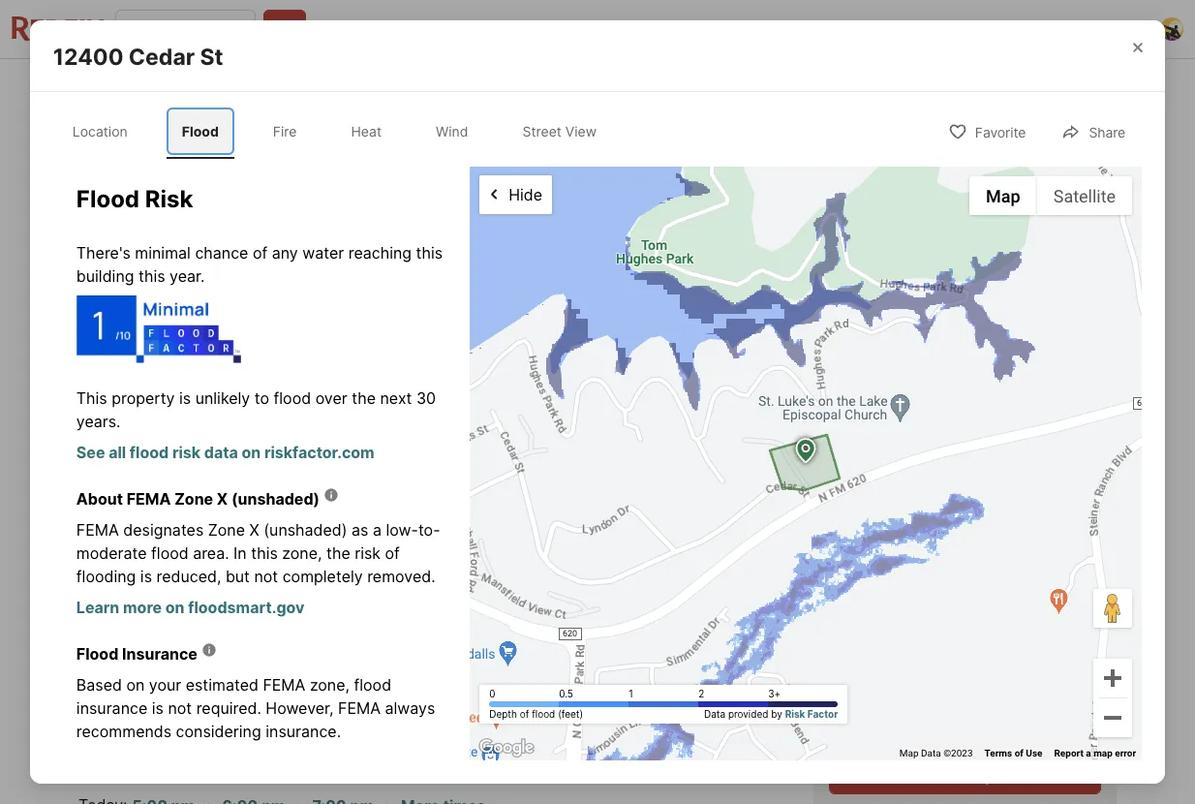 Task type: vqa. For each thing, say whether or not it's contained in the screenshot.
settings related to Account Settings
no



Task type: locate. For each thing, give the bounding box(es) containing it.
flood inside tab
[[182, 123, 219, 139]]

is inside 'based on your estimated fema zone, flood insurance is not required. however, fema always recommends considering insurance.'
[[152, 699, 164, 718]]

pm
[[1037, 772, 1055, 786]]

12400 cedar st , austin , tx 78732
[[78, 577, 331, 596]]

0 vertical spatial redfin
[[624, 21, 665, 37]]

0 vertical spatial not
[[254, 567, 278, 587]]

flood up based
[[76, 645, 119, 664]]

©2023
[[944, 748, 974, 759]]

1 horizontal spatial the
[[352, 389, 376, 408]]

learn more on floodsmart.gov
[[76, 598, 305, 618]]

favorite for share
[[976, 124, 1027, 141]]

fema up for
[[76, 521, 119, 540]]

1 horizontal spatial map
[[987, 186, 1021, 206]]

1 vertical spatial favorite button
[[932, 111, 1043, 151]]

is down your
[[152, 699, 164, 718]]

menu bar containing map
[[970, 177, 1133, 215]]

1 nov from the left
[[849, 585, 875, 600]]

(unshaded) for about fema zone x (unshaded)
[[232, 490, 320, 509]]

x
[[217, 490, 228, 509], [250, 521, 260, 540]]

of up removed.
[[385, 544, 400, 563]]

, left tx
[[252, 577, 256, 596]]

0 vertical spatial on
[[242, 443, 261, 463]]

user photo image
[[1161, 17, 1184, 41]]

share inside 12400 cedar st dialog
[[1090, 124, 1126, 141]]

0 vertical spatial the
[[352, 389, 376, 408]]

share button inside 12400 cedar st dialog
[[1046, 111, 1143, 151]]

0 vertical spatial zone,
[[282, 544, 322, 563]]

0 horizontal spatial this
[[139, 267, 165, 286]]

tab list
[[78, 59, 723, 110], [53, 103, 632, 159]]

fema
[[127, 490, 171, 509], [76, 521, 119, 540], [263, 676, 306, 695], [338, 699, 381, 718]]

next image
[[1079, 604, 1110, 635]]

flood for flood
[[182, 123, 219, 139]]

1 horizontal spatial on
[[165, 598, 185, 618]]

in
[[876, 695, 887, 709]]

zone inside fema designates zone x (unshaded) as a low-to- moderate flood area. in this zone, the risk of flooding is reduced, but not completely removed.
[[208, 521, 245, 540]]

759-
[[362, 21, 392, 37]]

property
[[112, 389, 175, 408]]

the left 'next'
[[352, 389, 376, 408]]

map for map
[[987, 186, 1021, 206]]

terms of use
[[985, 748, 1043, 759]]

considering
[[176, 722, 261, 742]]

0 vertical spatial data
[[705, 709, 726, 720]]

report
[[1055, 748, 1084, 759]]

1 vertical spatial the
[[327, 544, 351, 563]]

data provided by risk factor
[[705, 709, 839, 720]]

1 right 0.5
[[629, 688, 634, 700]]

0 horizontal spatial risk
[[145, 185, 193, 213]]

low-
[[386, 521, 419, 540]]

nov down the with
[[849, 585, 875, 600]]

risk left data in the bottom of the page
[[172, 443, 201, 463]]

12400 cedar st element
[[53, 20, 247, 71]]

0 vertical spatial favorite button
[[797, 64, 908, 104]]

map inside popup button
[[987, 186, 1021, 206]]

0.5
[[559, 688, 574, 700]]

x inside fema designates zone x (unshaded) as a low-to- moderate flood area. in this zone, the risk of flooding is reduced, but not completely removed.
[[250, 521, 260, 540]]

1 horizontal spatial a
[[905, 554, 914, 574]]

0 horizontal spatial the
[[327, 544, 351, 563]]

submit search image
[[275, 19, 294, 39]]

1 horizontal spatial favorite
[[976, 124, 1027, 141]]

1 vertical spatial zone,
[[310, 676, 350, 695]]

redfin premier button
[[613, 0, 730, 58]]

removed.
[[367, 567, 436, 587]]

data up available: on the bottom right of the page
[[922, 748, 942, 759]]

0 horizontal spatial favorite button
[[797, 64, 908, 104]]

this
[[76, 389, 107, 408]]

0 vertical spatial tour
[[830, 554, 864, 574]]

1 horizontal spatial nov
[[1019, 585, 1045, 600]]

of right depth
[[520, 709, 530, 720]]

tour in person
[[843, 695, 934, 709]]

0 vertical spatial favorite
[[841, 77, 892, 94]]

fire
[[273, 123, 297, 139]]

premier up schools at the right of page
[[669, 21, 718, 37]]

2 vertical spatial flood
[[76, 645, 119, 664]]

1 vertical spatial data
[[922, 748, 942, 759]]

0 vertical spatial cedar
[[129, 43, 195, 71]]

zone,
[[282, 544, 322, 563], [310, 676, 350, 695]]

price drop tour it before it's gone!
[[135, 730, 536, 776]]

fema down approved
[[263, 676, 306, 695]]

, up learn more on floodsmart.gov link at the left
[[197, 577, 202, 596]]

None button
[[841, 578, 919, 661], [927, 579, 1005, 660], [841, 578, 919, 661], [927, 579, 1005, 660]]

risk up minimal
[[145, 185, 193, 213]]

data down 2
[[705, 709, 726, 720]]

st for 12400 cedar st
[[200, 43, 223, 71]]

1 horizontal spatial x
[[250, 521, 260, 540]]

is down sale
[[140, 567, 152, 587]]

tour left in
[[843, 695, 874, 709]]

tab list for share
[[53, 103, 632, 159]]

78732
[[285, 577, 331, 596]]

2 vertical spatial on
[[126, 676, 145, 695]]

0 horizontal spatial nov
[[849, 585, 875, 600]]

1 vertical spatial on
[[165, 598, 185, 618]]

0 horizontal spatial premier
[[669, 21, 718, 37]]

0 horizontal spatial x
[[217, 490, 228, 509]]

nov inside button
[[1019, 585, 1045, 600]]

redfin right the with
[[917, 554, 966, 574]]

Nov button
[[1012, 579, 1090, 660]]

st for 12400 cedar st , austin , tx 78732
[[181, 577, 197, 596]]

flood down designates
[[151, 544, 189, 563]]

zone up designates
[[175, 490, 213, 509]]

1 vertical spatial 12400
[[78, 577, 127, 596]]

zone, up completely
[[282, 544, 322, 563]]

not down your
[[168, 699, 192, 718]]

0 vertical spatial flood
[[182, 123, 219, 139]]

completely
[[283, 567, 363, 587]]

cedar up "more"
[[131, 577, 177, 596]]

1 vertical spatial risk
[[786, 709, 806, 720]]

15,394
[[533, 621, 609, 648]]

0 horizontal spatial on
[[126, 676, 145, 695]]

0 horizontal spatial favorite
[[841, 77, 892, 94]]

on right data in the bottom of the page
[[242, 443, 261, 463]]

flood inside 'based on your estimated fema zone, flood insurance is not required. however, fema always recommends considering insurance.'
[[354, 676, 392, 695]]

schools tab
[[613, 63, 707, 110]]

favorite button for share
[[932, 111, 1043, 151]]

favorite for x-out
[[841, 77, 892, 94]]

1 horizontal spatial data
[[922, 748, 942, 759]]

redfin up schools at the right of page
[[624, 21, 665, 37]]

a right the with
[[905, 554, 914, 574]]

tab list down 7732
[[78, 59, 723, 110]]

learn
[[76, 598, 119, 618]]

(unshaded) inside fema designates zone x (unshaded) as a low-to- moderate flood area. in this zone, the risk of flooding is reduced, but not completely removed.
[[264, 521, 348, 540]]

tab list inside 12400 cedar st dialog
[[53, 103, 632, 159]]

active link
[[174, 541, 222, 557]]

tx
[[260, 577, 280, 596]]

cedar up search
[[129, 43, 195, 71]]

next
[[877, 772, 902, 786]]

1-844-759-7732
[[317, 21, 424, 37]]

zone, inside 'based on your estimated fema zone, flood insurance is not required. however, fema always recommends considering insurance.'
[[310, 676, 350, 695]]

0 vertical spatial a
[[373, 521, 382, 540]]

1 vertical spatial tour
[[843, 695, 874, 709]]

based on your estimated fema zone, flood insurance is not required. however, fema always recommends considering insurance.
[[76, 676, 435, 742]]

0 horizontal spatial redfin
[[624, 21, 665, 37]]

1 horizontal spatial not
[[254, 567, 278, 587]]

at
[[995, 772, 1006, 786]]

estimated
[[186, 676, 259, 695]]

a left map
[[1087, 748, 1092, 759]]

2 vertical spatial tour
[[367, 757, 399, 776]]

a right as on the bottom left of the page
[[373, 521, 382, 540]]

(unshaded) up fema designates zone x (unshaded) as a low-to- moderate flood area. in this zone, the risk of flooding is reduced, but not completely removed.
[[232, 490, 320, 509]]

cedar inside dialog
[[129, 43, 195, 71]]

0 vertical spatial st
[[200, 43, 223, 71]]

1 vertical spatial flood
[[76, 185, 140, 213]]

1 vertical spatial 1
[[849, 599, 866, 642]]

12400 up learn
[[78, 577, 127, 596]]

1 vertical spatial zone
[[208, 521, 245, 540]]

provided
[[729, 709, 769, 720]]

map for map data ©2023
[[900, 748, 919, 759]]

tour inside tour in person list box
[[843, 695, 874, 709]]

tab list containing location
[[53, 103, 632, 159]]

fema up designates
[[127, 490, 171, 509]]

share button down feed
[[1021, 64, 1117, 104]]

flood tab
[[166, 107, 234, 155]]

not inside 'based on your estimated fema zone, flood insurance is not required. however, fema always recommends considering insurance.'
[[168, 699, 192, 718]]

pre-
[[220, 653, 248, 669]]

is
[[179, 389, 191, 408], [140, 567, 152, 587], [152, 699, 164, 718]]

1 vertical spatial risk
[[355, 544, 381, 563]]

1 vertical spatial share button
[[1046, 111, 1143, 151]]

terms of use link
[[985, 748, 1043, 759]]

zone up in
[[208, 521, 245, 540]]

1 horizontal spatial this
[[251, 544, 278, 563]]

2 nov from the left
[[1019, 585, 1045, 600]]

0 vertical spatial is
[[179, 389, 191, 408]]

1 horizontal spatial redfin
[[917, 554, 966, 574]]

risk down as on the bottom left of the page
[[355, 544, 381, 563]]

1 horizontal spatial risk
[[355, 544, 381, 563]]

2 horizontal spatial on
[[242, 443, 261, 463]]

0 vertical spatial 1
[[1039, 22, 1044, 36]]

1 up tour in person
[[849, 599, 866, 642]]

2 vertical spatial a
[[1087, 748, 1092, 759]]

1 horizontal spatial st
[[200, 43, 223, 71]]

1 horizontal spatial ,
[[252, 577, 256, 596]]

x down data in the bottom of the page
[[217, 490, 228, 509]]

this property is unlikely to flood over the next 30 years.
[[76, 389, 436, 431]]

view
[[566, 123, 597, 139]]

0 horizontal spatial not
[[168, 699, 192, 718]]

cedar
[[129, 43, 195, 71], [131, 577, 177, 596]]

tour left the with
[[830, 554, 864, 574]]

1 horizontal spatial 1
[[849, 599, 866, 642]]

this right reaching
[[416, 243, 443, 263]]

1 vertical spatial cedar
[[131, 577, 177, 596]]

building
[[76, 267, 134, 286]]

menu bar
[[970, 177, 1133, 215]]

st inside dialog
[[200, 43, 223, 71]]

map
[[987, 186, 1021, 206], [900, 748, 919, 759]]

12400 up search link
[[53, 43, 124, 71]]

is left unlikely
[[179, 389, 191, 408]]

of inside there's minimal chance of any water reaching this building this year.
[[253, 243, 268, 263]]

12400 inside dialog
[[53, 43, 124, 71]]

2 horizontal spatial a
[[1087, 748, 1092, 759]]

0 horizontal spatial risk
[[172, 443, 201, 463]]

nov for nov
[[1019, 585, 1045, 600]]

the up completely
[[327, 544, 351, 563]]

depth of flood (feet)
[[490, 709, 583, 720]]

gone!
[[495, 757, 536, 776]]

on right "more"
[[165, 598, 185, 618]]

1 right feed
[[1039, 22, 1044, 36]]

tab list containing search
[[78, 59, 723, 110]]

premier inside the redfin premier button
[[669, 21, 718, 37]]

12400 cedar st, austin, tx 78732 image
[[78, 113, 806, 516], [814, 113, 1117, 311], [814, 318, 1117, 516]]

nov down agent
[[1019, 585, 1045, 600]]

x up the but
[[250, 521, 260, 540]]

flood up there's
[[76, 185, 140, 213]]

0 vertical spatial 12400
[[53, 43, 124, 71]]

0 vertical spatial map
[[987, 186, 1021, 206]]

is inside this property is unlikely to flood over the next 30 years.
[[179, 389, 191, 408]]

map up next
[[900, 748, 919, 759]]

tab list down property
[[53, 103, 632, 159]]

flood right all
[[130, 443, 169, 463]]

0 horizontal spatial map
[[900, 748, 919, 759]]

1 vertical spatial (unshaded)
[[264, 521, 348, 540]]

property details tab
[[313, 63, 458, 110]]

map left satellite popup button
[[987, 186, 1021, 206]]

nov
[[849, 585, 875, 600], [1019, 585, 1045, 600]]

zone, inside fema designates zone x (unshaded) as a low-to- moderate flood area. in this zone, the risk of flooding is reduced, but not completely removed.
[[282, 544, 322, 563]]

1 vertical spatial favorite
[[976, 124, 1027, 141]]

0 horizontal spatial 1
[[629, 688, 634, 700]]

10
[[441, 621, 467, 648]]

1 vertical spatial share
[[1090, 124, 1126, 141]]

1 vertical spatial is
[[140, 567, 152, 587]]

2 vertical spatial is
[[152, 699, 164, 718]]

0 vertical spatial x
[[217, 490, 228, 509]]

zone, up "however,"
[[310, 676, 350, 695]]

of left the 'any'
[[253, 243, 268, 263]]

heat tab
[[336, 107, 397, 155]]

this right in
[[251, 544, 278, 563]]

a inside fema designates zone x (unshaded) as a low-to- moderate flood area. in this zone, the risk of flooding is reduced, but not completely removed.
[[373, 521, 382, 540]]

0 horizontal spatial ,
[[197, 577, 202, 596]]

the inside this property is unlikely to flood over the next 30 years.
[[352, 389, 376, 408]]

risk right "by"
[[786, 709, 806, 720]]

baths
[[441, 651, 483, 670]]

0 horizontal spatial st
[[181, 577, 197, 596]]

fema up price drop tour it before it's gone!
[[338, 699, 381, 718]]

1 horizontal spatial favorite button
[[932, 111, 1043, 151]]

ft
[[557, 651, 572, 670]]

tour left it
[[367, 757, 399, 776]]

(unshaded) for fema designates zone x (unshaded) as a low-to- moderate flood area. in this zone, the risk of flooding is reduced, but not completely removed.
[[264, 521, 348, 540]]

2 horizontal spatial 1
[[1039, 22, 1044, 36]]

(unshaded) up completely
[[264, 521, 348, 540]]

flood
[[274, 389, 311, 408], [130, 443, 169, 463], [151, 544, 189, 563], [354, 676, 392, 695], [532, 709, 556, 720]]

satellite
[[1054, 186, 1117, 206]]

this down minimal
[[139, 267, 165, 286]]

satellite button
[[1038, 177, 1133, 215]]

0 horizontal spatial a
[[373, 521, 382, 540]]

see all flood risk data on riskfactor.com
[[76, 443, 375, 463]]

1 horizontal spatial premier
[[970, 554, 1029, 574]]

0 vertical spatial premier
[[669, 21, 718, 37]]

1 vertical spatial st
[[181, 577, 197, 596]]

get pre-approved link
[[193, 653, 311, 669]]

on
[[242, 443, 261, 463], [165, 598, 185, 618], [126, 676, 145, 695]]

1 horizontal spatial risk
[[786, 709, 806, 720]]

it
[[404, 757, 413, 776]]

insurance
[[76, 699, 148, 718]]

year.
[[170, 267, 205, 286]]

0 vertical spatial risk
[[145, 185, 193, 213]]

reduced,
[[157, 567, 221, 587]]

about fema zone x (unshaded)
[[76, 490, 320, 509]]

recommends
[[76, 722, 172, 742]]

active
[[174, 541, 222, 557]]

2 vertical spatial this
[[251, 544, 278, 563]]

0 vertical spatial this
[[416, 243, 443, 263]]

chance
[[195, 243, 249, 263]]

option
[[953, 681, 1102, 724]]

flood right to
[[274, 389, 311, 408]]

favorite button for x-out
[[797, 64, 908, 104]]

flood up always
[[354, 676, 392, 695]]

use
[[1027, 748, 1043, 759]]

on down $139,241
[[126, 676, 145, 695]]

favorite inside 12400 cedar st dialog
[[976, 124, 1027, 141]]

2 vertical spatial 1
[[629, 688, 634, 700]]

not inside fema designates zone x (unshaded) as a low-to- moderate flood area. in this zone, the risk of flooding is reduced, but not completely removed.
[[254, 567, 278, 587]]

2 horizontal spatial this
[[416, 243, 443, 263]]

redfin premier
[[624, 21, 718, 37]]

about
[[76, 490, 123, 509]]

0 vertical spatial zone
[[175, 490, 213, 509]]

0 vertical spatial (unshaded)
[[232, 490, 320, 509]]

2 , from the left
[[252, 577, 256, 596]]

years.
[[76, 412, 121, 431]]

not right the but
[[254, 567, 278, 587]]

the
[[352, 389, 376, 408], [327, 544, 351, 563]]

designates
[[123, 521, 204, 540]]

flood down search
[[182, 123, 219, 139]]

tour with a redfin premier agent
[[830, 554, 1076, 574]]

premier left agent
[[970, 554, 1029, 574]]

share button up satellite popup button
[[1046, 111, 1143, 151]]

1 vertical spatial x
[[250, 521, 260, 540]]

1 vertical spatial not
[[168, 699, 192, 718]]

insurance.
[[266, 722, 341, 742]]

hide button
[[480, 176, 553, 214]]

1 vertical spatial map
[[900, 748, 919, 759]]



Task type: describe. For each thing, give the bounding box(es) containing it.
sale
[[480, 78, 507, 94]]

/mo
[[165, 653, 189, 669]]

0 vertical spatial share
[[1064, 77, 1101, 94]]

0
[[490, 688, 496, 700]]

more
[[123, 598, 162, 618]]

required.
[[196, 699, 261, 718]]

location tab
[[57, 107, 143, 155]]

over
[[316, 389, 348, 408]]

location
[[73, 123, 128, 139]]

unlikely
[[195, 389, 250, 408]]

to-
[[419, 521, 440, 540]]

hide
[[509, 185, 543, 205]]

of inside fema designates zone x (unshaded) as a low-to- moderate flood area. in this zone, the risk of flooding is reduced, but not completely removed.
[[385, 544, 400, 563]]

tour inside price drop tour it before it's gone!
[[367, 757, 399, 776]]

fema inside fema designates zone x (unshaded) as a low-to- moderate flood area. in this zone, the risk of flooding is reduced, but not completely removed.
[[76, 521, 119, 540]]

there's
[[76, 243, 131, 263]]

12400 cedar st
[[53, 43, 223, 71]]

to
[[255, 389, 269, 408]]

1 vertical spatial this
[[139, 267, 165, 286]]

2
[[699, 688, 705, 700]]

schools
[[635, 78, 685, 94]]

is inside fema designates zone x (unshaded) as a low-to- moderate flood area. in this zone, the risk of flooding is reduced, but not completely removed.
[[140, 567, 152, 587]]

report a map error link
[[1055, 748, 1137, 759]]

12400 cedar st dialog
[[30, 20, 1196, 804]]

as
[[352, 521, 369, 540]]

riskfactor.com
[[264, 443, 375, 463]]

depth
[[490, 709, 518, 720]]

sale & tax history tab
[[458, 63, 613, 110]]

1 vertical spatial a
[[905, 554, 914, 574]]

flood left (feet)
[[532, 709, 556, 720]]

schedule
[[913, 750, 984, 770]]

wind tab
[[421, 107, 484, 155]]

sale & tax history
[[480, 78, 592, 94]]

0 vertical spatial share button
[[1021, 64, 1117, 104]]

drop
[[177, 730, 212, 749]]

flood for flood insurance
[[76, 645, 119, 664]]

x-out button
[[916, 64, 1013, 104]]

the inside fema designates zone x (unshaded) as a low-to- moderate flood area. in this zone, the risk of flooding is reduced, but not completely removed.
[[327, 544, 351, 563]]

of left use
[[1015, 748, 1024, 759]]

history
[[547, 78, 592, 94]]

price
[[135, 730, 174, 749]]

tax
[[524, 78, 544, 94]]

before
[[417, 757, 465, 776]]

search
[[139, 78, 185, 94]]

map entry image
[[655, 539, 784, 668]]

0 vertical spatial risk
[[172, 443, 201, 463]]

feed
[[992, 21, 1023, 37]]

austin
[[206, 577, 252, 596]]

but
[[226, 567, 250, 587]]

12400 for 12400 cedar st
[[53, 43, 124, 71]]

however,
[[266, 699, 334, 718]]

1 vertical spatial premier
[[970, 554, 1029, 574]]

zone for fema
[[175, 490, 213, 509]]

street
[[523, 123, 562, 139]]

1 inside nov 1
[[849, 599, 866, 642]]

see all flood risk data on riskfactor.com link
[[76, 443, 375, 463]]

x-
[[960, 77, 974, 94]]

map button
[[970, 177, 1038, 215]]

map region
[[311, 32, 1196, 779]]

flood inside fema designates zone x (unshaded) as a low-to- moderate flood area. in this zone, the risk of flooding is reduced, but not completely removed.
[[151, 544, 189, 563]]

tab list for x-out
[[78, 59, 723, 110]]

tour
[[987, 750, 1018, 770]]

zone for designates
[[208, 521, 245, 540]]

property
[[335, 78, 391, 94]]

x for fema
[[217, 490, 228, 509]]

1-844-759-7732 link
[[317, 21, 424, 37]]

3+
[[769, 688, 781, 700]]

0 horizontal spatial data
[[705, 709, 726, 720]]

data
[[204, 443, 238, 463]]

menu bar inside 12400 cedar st dialog
[[970, 177, 1133, 215]]

baths link
[[441, 651, 483, 670]]

there's minimal chance of any water reaching this building this year.
[[76, 243, 443, 286]]

overview
[[228, 78, 292, 94]]

all
[[109, 443, 126, 463]]

tour for tour with a redfin premier agent
[[830, 554, 864, 574]]

your
[[149, 676, 181, 695]]

for
[[96, 541, 123, 557]]

cedar for 12400 cedar st
[[129, 43, 195, 71]]

learn more on floodsmart.gov link
[[76, 598, 305, 618]]

fire tab
[[258, 107, 313, 155]]

$19,500,000 est. $139,241 /mo get pre-approved
[[78, 621, 311, 669]]

cedar for 12400 cedar st , austin , tx 78732
[[131, 577, 177, 596]]

water
[[303, 243, 344, 263]]

1 , from the left
[[197, 577, 202, 596]]

risk inside fema designates zone x (unshaded) as a low-to- moderate flood area. in this zone, the risk of flooding is reduced, but not completely removed.
[[355, 544, 381, 563]]

1 vertical spatial redfin
[[917, 554, 966, 574]]

12400 for 12400 cedar st , austin , tx 78732
[[78, 577, 127, 596]]

google image
[[475, 736, 539, 761]]

flood for flood risk
[[76, 185, 140, 213]]

nov for nov 1
[[849, 585, 875, 600]]

always
[[385, 699, 435, 718]]

City, Address, School, Agent, ZIP search field
[[115, 10, 255, 48]]

x for designates
[[250, 521, 260, 540]]

this inside fema designates zone x (unshaded) as a low-to- moderate flood area. in this zone, the risk of flooding is reduced, but not completely removed.
[[251, 544, 278, 563]]

tour in person list box
[[830, 681, 1102, 724]]

flood inside this property is unlikely to flood over the next 30 years.
[[274, 389, 311, 408]]

available:
[[905, 772, 956, 786]]

tour for tour in person
[[843, 695, 874, 709]]

15,394 sq ft
[[533, 621, 609, 670]]

(feet)
[[558, 709, 583, 720]]

flood risk
[[76, 185, 193, 213]]

moderate
[[76, 544, 147, 563]]

sq
[[533, 651, 553, 670]]

1 inside dialog
[[629, 688, 634, 700]]

risk factor link
[[786, 709, 839, 720]]

street view
[[523, 123, 597, 139]]

report a map error
[[1055, 748, 1137, 759]]

floodsmart.gov
[[188, 598, 305, 618]]

map
[[1094, 748, 1113, 759]]

next
[[380, 389, 412, 408]]

approved
[[248, 653, 311, 669]]

redfin inside button
[[624, 21, 665, 37]]

in
[[234, 544, 247, 563]]

$139,241
[[106, 653, 165, 669]]

search link
[[100, 75, 185, 98]]

today
[[959, 772, 992, 786]]

844-
[[330, 21, 362, 37]]

heat
[[351, 123, 382, 139]]

on inside 'based on your estimated fema zone, flood insurance is not required. however, fema always recommends considering insurance.'
[[126, 676, 145, 695]]

7732
[[392, 21, 424, 37]]

street view tab
[[507, 107, 613, 155]]

property details
[[335, 78, 437, 94]]

see
[[76, 443, 105, 463]]

overview tab
[[207, 63, 313, 110]]

flooding
[[76, 567, 136, 587]]



